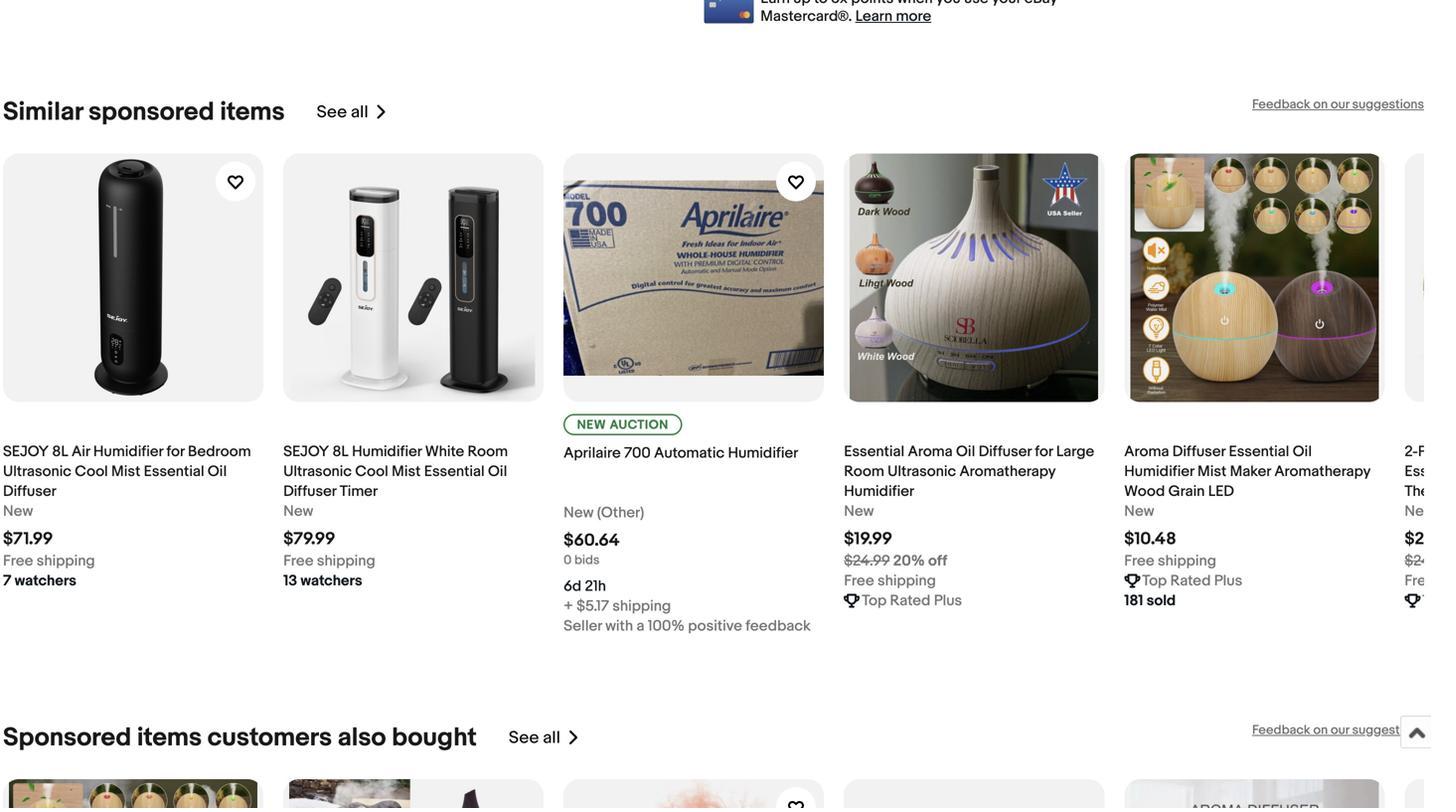 Task type: vqa. For each thing, say whether or not it's contained in the screenshot.
Help & Contact
no



Task type: locate. For each thing, give the bounding box(es) containing it.
seller
[[564, 617, 602, 635]]

free inside sejoy 8l air humidifier for bedroom ultrasonic cool mist essential oil diffuser new $71.99 free shipping 7 watchers
[[3, 552, 33, 570]]

aroma
[[908, 443, 953, 461], [1125, 443, 1170, 461]]

new text field for $10.48
[[1125, 502, 1155, 521]]

cool
[[75, 463, 108, 481], [355, 463, 388, 481]]

1 feedback from the top
[[1253, 97, 1311, 112]]

1 vertical spatial our
[[1331, 723, 1350, 738]]

essential up maker
[[1229, 443, 1290, 461]]

room right white
[[468, 443, 508, 461]]

2 new text field from the left
[[844, 502, 874, 521]]

for left bedroom
[[167, 443, 185, 461]]

aprilaire 700 automatic humidifier
[[564, 444, 799, 462]]

sejoy inside sejoy 8l air humidifier for bedroom ultrasonic cool mist essential oil diffuser new $71.99 free shipping 7 watchers
[[3, 443, 49, 461]]

room
[[468, 443, 508, 461], [844, 463, 885, 481]]

rated down '20%'
[[890, 592, 931, 610]]

diffuser up $71.99
[[3, 483, 57, 501]]

large
[[1057, 443, 1095, 461]]

1 horizontal spatial free shipping text field
[[1125, 551, 1217, 571]]

plus down the off
[[934, 592, 962, 610]]

customers
[[208, 723, 332, 754]]

1 horizontal spatial new text field
[[844, 502, 874, 521]]

sejoy right bedroom
[[283, 443, 329, 461]]

2 feedback on our suggestions link from the top
[[1253, 723, 1425, 738]]

cool up timer
[[355, 463, 388, 481]]

0 horizontal spatial aroma
[[908, 443, 953, 461]]

sejoy inside sejoy 8l humidifier white room ultrasonic cool mist essential oil diffuser timer new $79.99 free shipping 13 watchers
[[283, 443, 329, 461]]

$60.64
[[564, 530, 620, 551]]

similar sponsored items
[[3, 97, 285, 128]]

free shipping text field down $79.99
[[283, 551, 376, 571]]

0 vertical spatial feedback
[[1253, 97, 1311, 112]]

ultrasonic
[[3, 463, 72, 481], [283, 463, 352, 481], [888, 463, 956, 481]]

1 horizontal spatial mist
[[392, 463, 421, 481]]

suggestions
[[1353, 97, 1425, 112], [1353, 723, 1425, 738]]

new up '$19.99' text field
[[844, 503, 874, 520]]

top rated plus text field down '20%'
[[862, 591, 962, 611]]

Free shipping text field
[[3, 551, 95, 571], [844, 571, 936, 591]]

new inside sejoy 8l air humidifier for bedroom ultrasonic cool mist essential oil diffuser new $71.99 free shipping 7 watchers
[[3, 503, 33, 520]]

shipping inside sejoy 8l air humidifier for bedroom ultrasonic cool mist essential oil diffuser new $71.99 free shipping 7 watchers
[[37, 552, 95, 570]]

sejoy left air
[[3, 443, 49, 461]]

see all link
[[317, 97, 388, 128], [509, 723, 581, 754]]

cool down air
[[75, 463, 108, 481]]

3 ultrasonic from the left
[[888, 463, 956, 481]]

0 vertical spatial items
[[220, 97, 285, 128]]

1 horizontal spatial see
[[509, 728, 539, 749]]

8l for $79.99
[[333, 443, 349, 461]]

diffuser up grain
[[1173, 443, 1226, 461]]

$79.99 text field
[[283, 529, 335, 550]]

new text field for $71.99
[[3, 502, 33, 521]]

shipping
[[37, 552, 95, 570], [317, 552, 376, 570], [1158, 552, 1217, 570], [878, 572, 936, 590], [613, 598, 671, 615]]

1 new text field from the left
[[3, 502, 33, 521]]

on
[[1314, 97, 1328, 112], [1314, 723, 1328, 738]]

1 our from the top
[[1331, 97, 1350, 112]]

2 aroma from the left
[[1125, 443, 1170, 461]]

0 horizontal spatial for
[[167, 443, 185, 461]]

essential up '$19.99' text field
[[844, 443, 905, 461]]

new text field up '$19.99' text field
[[844, 502, 874, 521]]

for inside essential aroma oil diffuser for large room ultrasonic aromatherapy humidifier new $19.99 $24.99 20% off free shipping
[[1035, 443, 1053, 461]]

0 vertical spatial plus
[[1215, 572, 1243, 590]]

1 horizontal spatial aromatherapy
[[1275, 463, 1371, 481]]

new
[[577, 418, 607, 433]]

ultrasonic inside sejoy 8l humidifier white room ultrasonic cool mist essential oil diffuser timer new $79.99 free shipping 13 watchers
[[283, 463, 352, 481]]

new text field for $79.99
[[283, 502, 313, 521]]

1 horizontal spatial see all link
[[509, 723, 581, 754]]

bedroom
[[188, 443, 251, 461]]

1 vertical spatial top rated plus
[[862, 592, 962, 610]]

for left large
[[1035, 443, 1053, 461]]

8l left air
[[52, 443, 68, 461]]

1 sejoy from the left
[[3, 443, 49, 461]]

for
[[167, 443, 185, 461], [1035, 443, 1053, 461]]

1 8l from the left
[[52, 443, 68, 461]]

off
[[929, 552, 948, 570]]

free down $24.99
[[844, 572, 874, 590]]

0 bids text field
[[564, 553, 600, 568]]

oil inside sejoy 8l air humidifier for bedroom ultrasonic cool mist essential oil diffuser new $71.99 free shipping 7 watchers
[[208, 463, 227, 481]]

free shipping text field down $71.99 text box
[[3, 551, 95, 571]]

plus
[[1215, 572, 1243, 590], [934, 592, 962, 610]]

0 vertical spatial room
[[468, 443, 508, 461]]

0 horizontal spatial see all link
[[317, 97, 388, 128]]

1 on from the top
[[1314, 97, 1328, 112]]

New text field
[[3, 502, 33, 521], [844, 502, 874, 521]]

aromatherapy inside aroma diffuser essential oil humidifier mist maker aromatherapy wood grain led new $10.48 free shipping
[[1275, 463, 1371, 481]]

new text field down wood
[[1125, 502, 1155, 521]]

Free shipping text field
[[283, 551, 376, 571], [1125, 551, 1217, 571]]

diffuser up $79.99
[[283, 483, 336, 501]]

humidifier up '$19.99' text field
[[844, 483, 915, 501]]

watchers right 7
[[15, 572, 76, 590]]

shipping up 13 watchers "text field"
[[317, 552, 376, 570]]

top for the rightmost "top rated plus" text box
[[1143, 572, 1167, 590]]

0 horizontal spatial top rated plus
[[862, 592, 962, 610]]

Free text field
[[1405, 571, 1432, 591]]

2 watchers from the left
[[301, 572, 363, 590]]

0 horizontal spatial new text field
[[283, 502, 313, 521]]

1 vertical spatial rated
[[890, 592, 931, 610]]

our for sponsored items customers also bought
[[1331, 723, 1350, 738]]

$19.99
[[844, 529, 893, 550]]

previous price $24.95 10% off text field
[[1405, 551, 1432, 571]]

diffuser inside aroma diffuser essential oil humidifier mist maker aromatherapy wood grain led new $10.48 free shipping
[[1173, 443, 1226, 461]]

0 horizontal spatial free shipping text field
[[3, 551, 95, 571]]

1 horizontal spatial aroma
[[1125, 443, 1170, 461]]

2 aromatherapy from the left
[[1275, 463, 1371, 481]]

feedback on our suggestions
[[1253, 97, 1425, 112], [1253, 723, 1425, 738]]

21h
[[585, 578, 606, 596]]

1 vertical spatial room
[[844, 463, 885, 481]]

aroma inside essential aroma oil diffuser for large room ultrasonic aromatherapy humidifier new $19.99 $24.99 20% off free shipping
[[908, 443, 953, 461]]

1 feedback on our suggestions from the top
[[1253, 97, 1425, 112]]

watchers inside sejoy 8l air humidifier for bedroom ultrasonic cool mist essential oil diffuser new $71.99 free shipping 7 watchers
[[15, 572, 76, 590]]

for inside sejoy 8l air humidifier for bedroom ultrasonic cool mist essential oil diffuser new $71.99 free shipping 7 watchers
[[167, 443, 185, 461]]

0 horizontal spatial free shipping text field
[[283, 551, 376, 571]]

2 horizontal spatial new text field
[[1405, 502, 1432, 521]]

1 vertical spatial plus
[[934, 592, 962, 610]]

1 horizontal spatial 8l
[[333, 443, 349, 461]]

free
[[3, 552, 33, 570], [283, 552, 314, 570], [1125, 552, 1155, 570], [844, 572, 874, 590], [1405, 572, 1432, 590]]

sponsored
[[89, 97, 214, 128]]

1 vertical spatial see all
[[509, 728, 561, 749]]

0 vertical spatial feedback on our suggestions link
[[1253, 97, 1425, 112]]

2 horizontal spatial mist
[[1198, 463, 1227, 481]]

2-
[[1405, 443, 1419, 461]]

oil
[[956, 443, 976, 461], [1293, 443, 1312, 461], [208, 463, 227, 481], [488, 463, 507, 481]]

new inside aroma diffuser essential oil humidifier mist maker aromatherapy wood grain led new $10.48 free shipping
[[1125, 503, 1155, 520]]

0 horizontal spatial mist
[[111, 463, 140, 481]]

2 sejoy from the left
[[283, 443, 329, 461]]

1 vertical spatial suggestions
[[1353, 723, 1425, 738]]

1 vertical spatial feedback on our suggestions link
[[1253, 723, 1425, 738]]

0 horizontal spatial ultrasonic
[[3, 463, 72, 481]]

ultrasonic up '$19.99' text field
[[888, 463, 956, 481]]

1 horizontal spatial new text field
[[1125, 502, 1155, 521]]

1 horizontal spatial plus
[[1215, 572, 1243, 590]]

0 vertical spatial see all
[[317, 102, 368, 123]]

top rated plus down '20%'
[[862, 592, 962, 610]]

181
[[1125, 592, 1144, 610]]

$5.17
[[577, 598, 609, 615]]

3 new text field from the left
[[1405, 502, 1432, 521]]

0 vertical spatial rated
[[1171, 572, 1211, 590]]

0 vertical spatial see all link
[[317, 97, 388, 128]]

positive
[[688, 617, 743, 635]]

2 new text field from the left
[[1125, 502, 1155, 521]]

new up $60.64
[[564, 504, 594, 522]]

new down wood
[[1125, 503, 1155, 520]]

rated
[[1171, 572, 1211, 590], [890, 592, 931, 610]]

essential down bedroom
[[144, 463, 204, 481]]

ultrasonic inside sejoy 8l air humidifier for bedroom ultrasonic cool mist essential oil diffuser new $71.99 free shipping 7 watchers
[[3, 463, 72, 481]]

0 horizontal spatial see
[[317, 102, 347, 123]]

all
[[351, 102, 368, 123], [543, 728, 561, 749]]

sejoy
[[3, 443, 49, 461], [283, 443, 329, 461]]

2 on from the top
[[1314, 723, 1328, 738]]

1 for from the left
[[167, 443, 185, 461]]

new auction
[[577, 418, 669, 433]]

2 cool from the left
[[355, 463, 388, 481]]

up
[[794, 0, 811, 7]]

pa
[[1419, 443, 1432, 461]]

feedback for sponsored items customers also bought
[[1253, 723, 1311, 738]]

see all link for similar sponsored items
[[317, 97, 388, 128]]

7 watchers text field
[[3, 571, 76, 591]]

Top Rated Plus text field
[[1143, 571, 1243, 591], [862, 591, 962, 611]]

free up 7
[[3, 552, 33, 570]]

free inside sejoy 8l humidifier white room ultrasonic cool mist essential oil diffuser timer new $79.99 free shipping 13 watchers
[[283, 552, 314, 570]]

0 horizontal spatial aromatherapy
[[960, 463, 1056, 481]]

watchers
[[15, 572, 76, 590], [301, 572, 363, 590]]

700
[[624, 444, 651, 462]]

new text field up $79.99
[[283, 502, 313, 521]]

led
[[1209, 483, 1235, 501]]

1 horizontal spatial watchers
[[301, 572, 363, 590]]

0 horizontal spatial all
[[351, 102, 368, 123]]

1 horizontal spatial see all
[[509, 728, 561, 749]]

timer
[[340, 483, 378, 501]]

shipping inside new (other) $60.64 0 bids 6d 21h + $5.17 shipping seller with a 100% positive feedback
[[613, 598, 671, 615]]

watchers inside sejoy 8l humidifier white room ultrasonic cool mist essential oil diffuser timer new $79.99 free shipping 13 watchers
[[301, 572, 363, 590]]

5x
[[831, 0, 848, 7]]

8l
[[52, 443, 68, 461], [333, 443, 349, 461]]

8l inside sejoy 8l humidifier white room ultrasonic cool mist essential oil diffuser timer new $79.99 free shipping 13 watchers
[[333, 443, 349, 461]]

free shipping text field down '20%'
[[844, 571, 936, 591]]

1 suggestions from the top
[[1353, 97, 1425, 112]]

1 watchers from the left
[[15, 572, 76, 590]]

automatic
[[654, 444, 725, 462]]

3 mist from the left
[[1198, 463, 1227, 481]]

top rated plus text field up sold
[[1143, 571, 1243, 591]]

0 horizontal spatial see all
[[317, 102, 368, 123]]

similar
[[3, 97, 83, 128]]

with
[[606, 617, 633, 635]]

aromatherapy
[[960, 463, 1056, 481], [1275, 463, 1371, 481]]

shipping up a
[[613, 598, 671, 615]]

free inside essential aroma oil diffuser for large room ultrasonic aromatherapy humidifier new $19.99 $24.99 20% off free shipping
[[844, 572, 874, 590]]

new text field for $19.99
[[844, 502, 874, 521]]

plus for the leftmost "top rated plus" text box
[[934, 592, 962, 610]]

+
[[564, 598, 573, 615]]

0 horizontal spatial sejoy
[[3, 443, 49, 461]]

2 free shipping text field from the left
[[1125, 551, 1217, 571]]

2 feedback from the top
[[1253, 723, 1311, 738]]

13 watchers text field
[[283, 571, 363, 591]]

1 horizontal spatial cool
[[355, 463, 388, 481]]

mist inside sejoy 8l air humidifier for bedroom ultrasonic cool mist essential oil diffuser new $71.99 free shipping 7 watchers
[[111, 463, 140, 481]]

shipping down $10.48 text field
[[1158, 552, 1217, 570]]

0 horizontal spatial top
[[862, 592, 887, 610]]

free inside aroma diffuser essential oil humidifier mist maker aromatherapy wood grain led new $10.48 free shipping
[[1125, 552, 1155, 570]]

13
[[283, 572, 297, 590]]

new text field up the $22 text box
[[1405, 502, 1432, 521]]

new up $79.99
[[283, 503, 313, 520]]

to
[[1423, 592, 1432, 610]]

sejoy for $79.99
[[283, 443, 329, 461]]

top rated plus for the rightmost "top rated plus" text box
[[1143, 572, 1243, 590]]

1 ultrasonic from the left
[[3, 463, 72, 481]]

shipping down '20%'
[[878, 572, 936, 590]]

essential
[[844, 443, 905, 461], [1229, 443, 1290, 461], [144, 463, 204, 481], [424, 463, 485, 481]]

learn more link
[[856, 7, 932, 25]]

free shipping text field down $10.48 text field
[[1125, 551, 1217, 571]]

free down the $24. in the bottom right of the page
[[1405, 572, 1432, 590]]

new
[[3, 503, 33, 520], [283, 503, 313, 520], [844, 503, 874, 520], [1125, 503, 1155, 520], [1405, 503, 1432, 520], [564, 504, 594, 522]]

0 horizontal spatial cool
[[75, 463, 108, 481]]

1 vertical spatial all
[[543, 728, 561, 749]]

new text field for $22
[[1405, 502, 1432, 521]]

0 vertical spatial all
[[351, 102, 368, 123]]

humidifier up timer
[[352, 443, 422, 461]]

1 horizontal spatial sejoy
[[283, 443, 329, 461]]

top rated plus for the leftmost "top rated plus" text box
[[862, 592, 962, 610]]

8l up timer
[[333, 443, 349, 461]]

See all text field
[[509, 728, 561, 749]]

2 suggestions from the top
[[1353, 723, 1425, 738]]

0 horizontal spatial watchers
[[15, 572, 76, 590]]

1 mist from the left
[[111, 463, 140, 481]]

0 vertical spatial our
[[1331, 97, 1350, 112]]

free up '13'
[[283, 552, 314, 570]]

see
[[317, 102, 347, 123], [509, 728, 539, 749]]

2 for from the left
[[1035, 443, 1053, 461]]

shipping inside sejoy 8l humidifier white room ultrasonic cool mist essential oil diffuser timer new $79.99 free shipping 13 watchers
[[317, 552, 376, 570]]

0 vertical spatial suggestions
[[1353, 97, 1425, 112]]

1 horizontal spatial ultrasonic
[[283, 463, 352, 481]]

learn more
[[856, 7, 932, 25]]

1 vertical spatial on
[[1314, 723, 1328, 738]]

shipping up 7 watchers text box
[[37, 552, 95, 570]]

rated up sold
[[1171, 572, 1211, 590]]

1 aroma from the left
[[908, 443, 953, 461]]

New text field
[[283, 502, 313, 521], [1125, 502, 1155, 521], [1405, 502, 1432, 521]]

oil inside essential aroma oil diffuser for large room ultrasonic aromatherapy humidifier new $19.99 $24.99 20% off free shipping
[[956, 443, 976, 461]]

1 vertical spatial top
[[862, 592, 887, 610]]

essential down white
[[424, 463, 485, 481]]

mist
[[111, 463, 140, 481], [392, 463, 421, 481], [1198, 463, 1227, 481]]

mist inside sejoy 8l humidifier white room ultrasonic cool mist essential oil diffuser timer new $79.99 free shipping 13 watchers
[[392, 463, 421, 481]]

1 free shipping text field from the left
[[283, 551, 376, 571]]

$71.99 text field
[[3, 529, 53, 550]]

sejoy 8l air humidifier for bedroom ultrasonic cool mist essential oil diffuser new $71.99 free shipping 7 watchers
[[3, 443, 251, 590]]

0 vertical spatial top rated plus
[[1143, 572, 1243, 590]]

room up '$19.99' text field
[[844, 463, 885, 481]]

top
[[1143, 572, 1167, 590], [862, 592, 887, 610]]

humidifier
[[93, 443, 163, 461], [352, 443, 422, 461], [728, 444, 799, 462], [1125, 463, 1195, 481], [844, 483, 915, 501]]

1 vertical spatial see
[[509, 728, 539, 749]]

free down the $10.48
[[1125, 552, 1155, 570]]

0 horizontal spatial plus
[[934, 592, 962, 610]]

1 new text field from the left
[[283, 502, 313, 521]]

new up $71.99
[[3, 503, 33, 520]]

1 aromatherapy from the left
[[960, 463, 1056, 481]]

1 horizontal spatial all
[[543, 728, 561, 749]]

0 vertical spatial on
[[1314, 97, 1328, 112]]

top down $24.99
[[862, 592, 887, 610]]

top rated plus
[[1143, 572, 1243, 590], [862, 592, 962, 610]]

our for similar sponsored items
[[1331, 97, 1350, 112]]

2 feedback on our suggestions from the top
[[1253, 723, 1425, 738]]

2 horizontal spatial ultrasonic
[[888, 463, 956, 481]]

see all
[[317, 102, 368, 123], [509, 728, 561, 749]]

See all text field
[[317, 102, 368, 123]]

1 horizontal spatial for
[[1035, 443, 1053, 461]]

0 horizontal spatial new text field
[[3, 502, 33, 521]]

1 horizontal spatial top
[[1143, 572, 1167, 590]]

0 horizontal spatial items
[[137, 723, 202, 754]]

0 vertical spatial see
[[317, 102, 347, 123]]

0 vertical spatial top
[[1143, 572, 1167, 590]]

ultrasonic up $71.99
[[3, 463, 72, 481]]

diffuser left large
[[979, 443, 1032, 461]]

see for similar sponsored items
[[317, 102, 347, 123]]

top rated plus up sold
[[1143, 572, 1243, 590]]

2 mist from the left
[[392, 463, 421, 481]]

1 cool from the left
[[75, 463, 108, 481]]

7
[[3, 572, 11, 590]]

1 vertical spatial feedback on our suggestions
[[1253, 723, 1425, 738]]

our
[[1331, 97, 1350, 112], [1331, 723, 1350, 738]]

ultrasonic up timer
[[283, 463, 352, 481]]

1 feedback on our suggestions link from the top
[[1253, 97, 1425, 112]]

items
[[220, 97, 285, 128], [137, 723, 202, 754]]

2 8l from the left
[[333, 443, 349, 461]]

2 ultrasonic from the left
[[283, 463, 352, 481]]

+ $5.17 shipping text field
[[564, 597, 671, 616]]

plus down aroma diffuser essential oil humidifier mist maker aromatherapy wood grain led new $10.48 free shipping on the bottom of page
[[1215, 572, 1243, 590]]

1 vertical spatial see all link
[[509, 723, 581, 754]]

0
[[564, 553, 572, 568]]

1 vertical spatial feedback
[[1253, 723, 1311, 738]]

humidifier up wood
[[1125, 463, 1195, 481]]

1 horizontal spatial room
[[844, 463, 885, 481]]

more
[[896, 7, 932, 25]]

humidifier right air
[[93, 443, 163, 461]]

diffuser
[[979, 443, 1032, 461], [1173, 443, 1226, 461], [3, 483, 57, 501], [283, 483, 336, 501]]

top up 181 sold text field
[[1143, 572, 1167, 590]]

0 horizontal spatial room
[[468, 443, 508, 461]]

sponsored items customers also bought
[[3, 723, 477, 754]]

0 horizontal spatial 8l
[[52, 443, 68, 461]]

humidifier inside essential aroma oil diffuser for large room ultrasonic aromatherapy humidifier new $19.99 $24.99 20% off free shipping
[[844, 483, 915, 501]]

1 horizontal spatial top rated plus
[[1143, 572, 1243, 590]]

watchers right '13'
[[301, 572, 363, 590]]

8l inside sejoy 8l air humidifier for bedroom ultrasonic cool mist essential oil diffuser new $71.99 free shipping 7 watchers
[[52, 443, 68, 461]]

feedback
[[1253, 97, 1311, 112], [1253, 723, 1311, 738]]

ebay mastercard image
[[704, 0, 754, 23]]

2 our from the top
[[1331, 723, 1350, 738]]

new text field up $71.99
[[3, 502, 33, 521]]

aroma inside aroma diffuser essential oil humidifier mist maker aromatherapy wood grain led new $10.48 free shipping
[[1125, 443, 1170, 461]]

shipping inside aroma diffuser essential oil humidifier mist maker aromatherapy wood grain led new $10.48 free shipping
[[1158, 552, 1217, 570]]

0 vertical spatial feedback on our suggestions
[[1253, 97, 1425, 112]]

for for diffuser
[[167, 443, 185, 461]]



Task type: describe. For each thing, give the bounding box(es) containing it.
$60.64 text field
[[564, 530, 620, 551]]

6d 21h text field
[[564, 577, 606, 597]]

on for sponsored items customers also bought
[[1314, 723, 1328, 738]]

100%
[[648, 617, 685, 635]]

aromatherapy inside essential aroma oil diffuser for large room ultrasonic aromatherapy humidifier new $19.99 $24.99 20% off free shipping
[[960, 463, 1056, 481]]

sponsored
[[3, 723, 131, 754]]

$22 text field
[[1405, 529, 1432, 550]]

use
[[964, 0, 989, 7]]

for for $19.99
[[1035, 443, 1053, 461]]

Seller with a 100% positive feedback text field
[[564, 616, 811, 636]]

new inside essential aroma oil diffuser for large room ultrasonic aromatherapy humidifier new $19.99 $24.99 20% off free shipping
[[844, 503, 874, 520]]

essential inside sejoy 8l humidifier white room ultrasonic cool mist essential oil diffuser timer new $79.99 free shipping 13 watchers
[[424, 463, 485, 481]]

New (Other) text field
[[564, 503, 644, 523]]

wood
[[1125, 483, 1165, 501]]

shipping inside essential aroma oil diffuser for large room ultrasonic aromatherapy humidifier new $19.99 $24.99 20% off free shipping
[[878, 572, 936, 590]]

cool inside sejoy 8l humidifier white room ultrasonic cool mist essential oil diffuser timer new $79.99 free shipping 13 watchers
[[355, 463, 388, 481]]

suggestions for sponsored items customers also bought
[[1353, 723, 1425, 738]]

sold
[[1147, 592, 1176, 610]]

oil inside aroma diffuser essential oil humidifier mist maker aromatherapy wood grain led new $10.48 free shipping
[[1293, 443, 1312, 461]]

(other)
[[597, 504, 644, 522]]

$10.48 text field
[[1125, 529, 1177, 550]]

aprilaire
[[564, 444, 621, 462]]

1 horizontal spatial items
[[220, 97, 285, 128]]

mist inside aroma diffuser essential oil humidifier mist maker aromatherapy wood grain led new $10.48 free shipping
[[1198, 463, 1227, 481]]

previous price $24.99 20% off text field
[[844, 551, 948, 571]]

$24.
[[1405, 552, 1432, 570]]

mastercard®.
[[761, 7, 852, 25]]

maker
[[1230, 463, 1271, 481]]

bought
[[392, 723, 477, 754]]

your
[[992, 0, 1021, 7]]

essential inside aroma diffuser essential oil humidifier mist maker aromatherapy wood grain led new $10.48 free shipping
[[1229, 443, 1290, 461]]

ultrasonic inside essential aroma oil diffuser for large room ultrasonic aromatherapy humidifier new $19.99 $24.99 20% off free shipping
[[888, 463, 956, 481]]

$22
[[1405, 529, 1432, 550]]

$24.99
[[844, 552, 890, 570]]

sejoy for $71.99
[[3, 443, 49, 461]]

0 horizontal spatial top rated plus text field
[[862, 591, 962, 611]]

181 sold
[[1125, 592, 1176, 610]]

all for similar sponsored items
[[351, 102, 368, 123]]

feedback
[[746, 617, 811, 635]]

learn
[[856, 7, 893, 25]]

$19.99 text field
[[844, 529, 893, 550]]

0 horizontal spatial rated
[[890, 592, 931, 610]]

a
[[637, 617, 645, 635]]

all for sponsored items customers also bought
[[543, 728, 561, 749]]

2-pa new $22 $24. free
[[1405, 443, 1432, 590]]

free shipping text field for $79.99
[[283, 551, 376, 571]]

1 horizontal spatial free shipping text field
[[844, 571, 936, 591]]

1 horizontal spatial top rated plus text field
[[1143, 571, 1243, 591]]

suggestions for similar sponsored items
[[1353, 97, 1425, 112]]

feedback on our suggestions link for sponsored items customers also bought
[[1253, 723, 1425, 738]]

watchers for $79.99
[[301, 572, 363, 590]]

diffuser inside essential aroma oil diffuser for large room ultrasonic aromatherapy humidifier new $19.99 $24.99 20% off free shipping
[[979, 443, 1032, 461]]

humidifier inside sejoy 8l air humidifier for bedroom ultrasonic cool mist essential oil diffuser new $71.99 free shipping 7 watchers
[[93, 443, 163, 461]]

oil inside sejoy 8l humidifier white room ultrasonic cool mist essential oil diffuser timer new $79.99 free shipping 13 watchers
[[488, 463, 507, 481]]

white
[[425, 443, 464, 461]]

new inside new (other) $60.64 0 bids 6d 21h + $5.17 shipping seller with a 100% positive feedback
[[564, 504, 594, 522]]

sejoy 8l humidifier white room ultrasonic cool mist essential oil diffuser timer new $79.99 free shipping 13 watchers
[[283, 443, 508, 590]]

room inside sejoy 8l humidifier white room ultrasonic cool mist essential oil diffuser timer new $79.99 free shipping 13 watchers
[[468, 443, 508, 461]]

new up the $22 text box
[[1405, 503, 1432, 520]]

see all for sponsored items customers also bought
[[509, 728, 561, 749]]

room inside essential aroma oil diffuser for large room ultrasonic aromatherapy humidifier new $19.99 $24.99 20% off free shipping
[[844, 463, 885, 481]]

free shipping text field for $10.48
[[1125, 551, 1217, 571]]

feedback on our suggestions link for similar sponsored items
[[1253, 97, 1425, 112]]

1 vertical spatial items
[[137, 723, 202, 754]]

see all link for sponsored items customers also bought
[[509, 723, 581, 754]]

you
[[936, 0, 961, 7]]

air
[[72, 443, 90, 461]]

feedback for similar sponsored items
[[1253, 97, 1311, 112]]

8l for $71.99
[[52, 443, 68, 461]]

181 sold text field
[[1125, 591, 1176, 611]]

20%
[[894, 552, 925, 570]]

auction
[[610, 418, 669, 433]]

new inside sejoy 8l humidifier white room ultrasonic cool mist essential oil diffuser timer new $79.99 free shipping 13 watchers
[[283, 503, 313, 520]]

feedback on our suggestions for sponsored items customers also bought
[[1253, 723, 1425, 738]]

essential inside sejoy 8l air humidifier for bedroom ultrasonic cool mist essential oil diffuser new $71.99 free shipping 7 watchers
[[144, 463, 204, 481]]

earn
[[761, 0, 790, 7]]

cool inside sejoy 8l air humidifier for bedroom ultrasonic cool mist essential oil diffuser new $71.99 free shipping 7 watchers
[[75, 463, 108, 481]]

diffuser inside sejoy 8l air humidifier for bedroom ultrasonic cool mist essential oil diffuser new $71.99 free shipping 7 watchers
[[3, 483, 57, 501]]

also
[[338, 723, 386, 754]]

watchers for $71.99
[[15, 572, 76, 590]]

plus for the rightmost "top rated plus" text box
[[1215, 572, 1243, 590]]

see all for similar sponsored items
[[317, 102, 368, 123]]

diffuser inside sejoy 8l humidifier white room ultrasonic cool mist essential oil diffuser timer new $79.99 free shipping 13 watchers
[[283, 483, 336, 501]]

essential aroma oil diffuser for large room ultrasonic aromatherapy humidifier new $19.99 $24.99 20% off free shipping
[[844, 443, 1095, 590]]

top for the leftmost "top rated plus" text box
[[862, 592, 887, 610]]

when
[[897, 0, 933, 7]]

$79.99
[[283, 529, 335, 550]]

$71.99
[[3, 529, 53, 550]]

To text field
[[1423, 591, 1432, 611]]

humidifier inside sejoy 8l humidifier white room ultrasonic cool mist essential oil diffuser timer new $79.99 free shipping 13 watchers
[[352, 443, 422, 461]]

humidifier right automatic
[[728, 444, 799, 462]]

to
[[814, 0, 828, 7]]

essential inside essential aroma oil diffuser for large room ultrasonic aromatherapy humidifier new $19.99 $24.99 20% off free shipping
[[844, 443, 905, 461]]

see for sponsored items customers also bought
[[509, 728, 539, 749]]

bids
[[575, 553, 600, 568]]

feedback on our suggestions for similar sponsored items
[[1253, 97, 1425, 112]]

points
[[851, 0, 894, 7]]

1 horizontal spatial rated
[[1171, 572, 1211, 590]]

earn up to 5x points when you use your ebay mastercard®.
[[761, 0, 1058, 25]]

ebay
[[1025, 0, 1058, 7]]

aroma diffuser essential oil humidifier mist maker aromatherapy wood grain led new $10.48 free shipping
[[1125, 443, 1371, 570]]

humidifier inside aroma diffuser essential oil humidifier mist maker aromatherapy wood grain led new $10.48 free shipping
[[1125, 463, 1195, 481]]

6d
[[564, 578, 582, 596]]

new (other) $60.64 0 bids 6d 21h + $5.17 shipping seller with a 100% positive feedback
[[564, 504, 811, 635]]

on for similar sponsored items
[[1314, 97, 1328, 112]]

grain
[[1169, 483, 1205, 501]]

$10.48
[[1125, 529, 1177, 550]]



